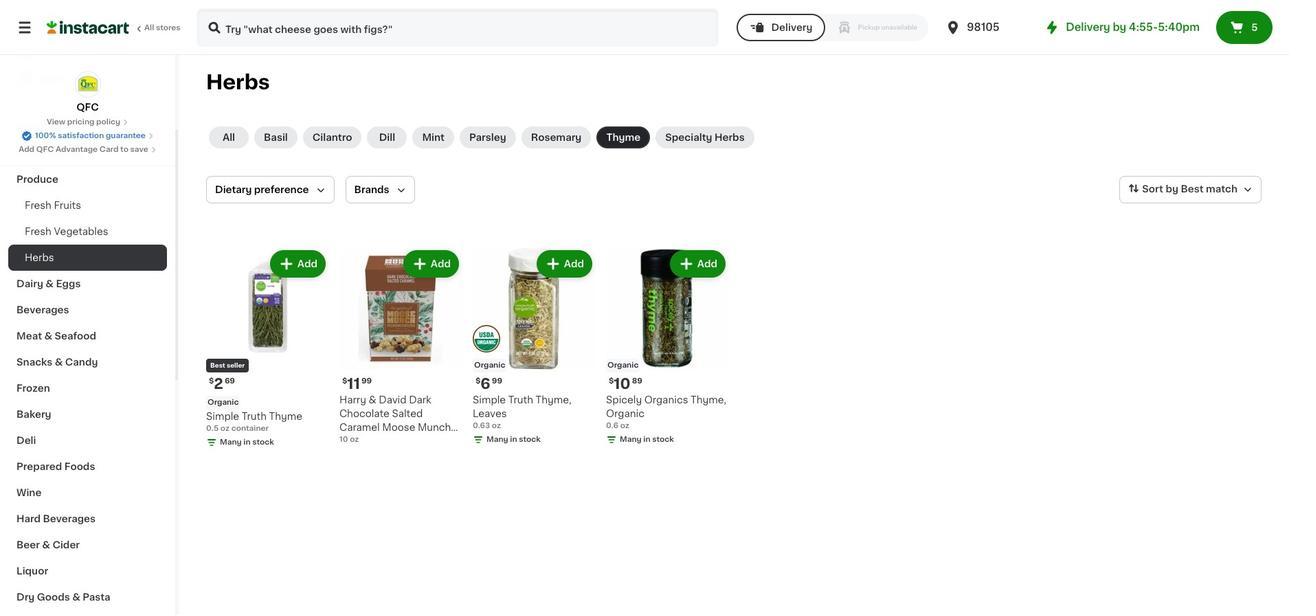 Task type: describe. For each thing, give the bounding box(es) containing it.
dietary preference
[[215, 185, 309, 195]]

organic up $ 10 89
[[608, 362, 639, 369]]

$ for 6
[[476, 377, 481, 385]]

1 vertical spatial 10
[[340, 436, 348, 443]]

snacks & candy
[[17, 358, 98, 367]]

fresh vegetables
[[25, 227, 108, 237]]

frozen link
[[8, 375, 167, 402]]

prepared foods link
[[8, 454, 167, 480]]

harry
[[340, 395, 366, 405]]

deli link
[[8, 428, 167, 454]]

liquor
[[17, 567, 48, 576]]

beverages link
[[8, 297, 167, 323]]

moose
[[383, 423, 416, 432]]

caramel
[[340, 423, 380, 432]]

cilantro link
[[303, 127, 362, 149]]

5 button
[[1217, 11, 1273, 44]]

meat
[[17, 331, 42, 341]]

produce link
[[8, 166, 167, 193]]

instacart logo image
[[47, 19, 129, 36]]

fresh fruits link
[[8, 193, 167, 219]]

buy
[[39, 46, 58, 56]]

by for sort
[[1166, 184, 1179, 194]]

cilantro
[[313, 133, 352, 142]]

thyme link
[[597, 127, 651, 149]]

vegetables
[[54, 227, 108, 237]]

deli
[[17, 436, 36, 446]]

Best match Sort by field
[[1120, 176, 1262, 204]]

best seller
[[210, 362, 245, 369]]

herbs link
[[8, 245, 167, 271]]

5:40pm
[[1159, 22, 1201, 32]]

prepared foods
[[17, 462, 95, 472]]

add button for 10
[[672, 252, 725, 276]]

simple for 0.5
[[206, 412, 239, 421]]

popcorn
[[385, 437, 426, 446]]

89
[[632, 377, 643, 385]]

beer
[[17, 540, 40, 550]]

0.5
[[206, 425, 219, 432]]

again
[[69, 46, 97, 56]]

satisfaction
[[58, 132, 104, 140]]

organic up the $ 6 99
[[474, 362, 506, 369]]

simple truth thyme 0.5 oz container
[[206, 412, 303, 432]]

view pricing policy link
[[47, 117, 129, 128]]

bakery
[[17, 410, 51, 419]]

10 oz
[[340, 436, 359, 443]]

fresh for fresh vegetables
[[25, 227, 52, 237]]

99 for 6
[[492, 377, 503, 385]]

premium
[[340, 437, 383, 446]]

1 vertical spatial beverages
[[43, 514, 96, 524]]

snacks
[[17, 358, 52, 367]]

dairy & eggs link
[[8, 271, 167, 297]]

$ 11 99
[[342, 377, 372, 391]]

0 vertical spatial beverages
[[17, 305, 69, 315]]

david
[[379, 395, 407, 405]]

lists
[[39, 74, 62, 83]]

100% satisfaction guarantee button
[[21, 128, 154, 142]]

dark
[[409, 395, 432, 405]]

1 add button from the left
[[271, 252, 325, 276]]

add qfc advantage card to save link
[[19, 144, 157, 155]]

add button for 11
[[405, 252, 458, 276]]

& for dairy
[[46, 279, 54, 289]]

simple truth thyme, leaves 0.63 oz
[[473, 395, 572, 430]]

$ 6 99
[[476, 377, 503, 391]]

organic inside spicely organics thyme, organic 0.6 oz
[[606, 409, 645, 419]]

parsley
[[470, 133, 507, 142]]

stores
[[156, 24, 181, 32]]

0 horizontal spatial qfc
[[36, 146, 54, 153]]

0 horizontal spatial stock
[[253, 439, 274, 446]]

best for best match
[[1182, 184, 1204, 194]]

parsley link
[[460, 127, 516, 149]]

0 vertical spatial qfc
[[76, 102, 99, 112]]

$ 2 69
[[209, 377, 235, 391]]

to
[[120, 146, 129, 153]]

specialty herbs link
[[656, 127, 755, 149]]

rosemary link
[[522, 127, 592, 149]]

& for meat
[[44, 331, 52, 341]]

cider
[[53, 540, 80, 550]]

oz inside simple truth thyme 0.5 oz container
[[221, 425, 230, 432]]

rosemary
[[531, 133, 582, 142]]

delivery for delivery
[[772, 23, 813, 32]]

fresh vegetables link
[[8, 219, 167, 245]]

many in stock for 6
[[487, 436, 541, 443]]

dairy
[[17, 279, 43, 289]]

simple for leaves
[[473, 395, 506, 405]]

it
[[60, 46, 67, 56]]

delivery by 4:55-5:40pm
[[1067, 22, 1201, 32]]

dietary
[[215, 185, 252, 195]]

mint
[[422, 133, 445, 142]]

buy it again
[[39, 46, 97, 56]]

product group containing 2
[[206, 248, 329, 451]]

pasta
[[83, 593, 110, 602]]

by for delivery
[[1113, 22, 1127, 32]]

in for 10
[[644, 436, 651, 443]]

dietary preference button
[[206, 176, 335, 204]]

card
[[100, 146, 119, 153]]

add button for 6
[[538, 252, 591, 276]]

$ for 10
[[609, 377, 614, 385]]

add for 11
[[431, 259, 451, 269]]

liquor link
[[8, 558, 167, 584]]

basil link
[[254, 127, 298, 149]]

0 horizontal spatial herbs
[[25, 253, 54, 263]]

all link
[[209, 127, 249, 149]]

dill link
[[367, 127, 407, 149]]

advantage
[[56, 146, 98, 153]]

add for 6
[[564, 259, 584, 269]]

specialty
[[666, 133, 713, 142]]

2 horizontal spatial herbs
[[715, 133, 745, 142]]

save
[[130, 146, 148, 153]]

1 horizontal spatial herbs
[[206, 72, 270, 92]]

thyme, for 6
[[536, 395, 572, 405]]

container
[[231, 425, 269, 432]]

foods
[[64, 462, 95, 472]]

organic down $ 2 69
[[208, 399, 239, 406]]

thyme inside simple truth thyme 0.5 oz container
[[269, 412, 303, 421]]

beer & cider link
[[8, 532, 167, 558]]

fresh for fresh fruits
[[25, 201, 52, 210]]

& for harry
[[369, 395, 377, 405]]



Task type: vqa. For each thing, say whether or not it's contained in the screenshot.
Harry & David Dark Chocolate Salted Caramel Moose Munch Premium Popcorn
yes



Task type: locate. For each thing, give the bounding box(es) containing it.
eggs
[[56, 279, 81, 289]]

view
[[47, 118, 65, 126]]

truth
[[509, 395, 534, 405], [242, 412, 267, 421]]

beverages down dairy & eggs
[[17, 305, 69, 315]]

policy
[[96, 118, 120, 126]]

product group containing 11
[[340, 248, 462, 446]]

many down container
[[220, 439, 242, 446]]

all for all stores
[[144, 24, 154, 32]]

add qfc advantage card to save
[[19, 146, 148, 153]]

by inside delivery by 4:55-5:40pm link
[[1113, 22, 1127, 32]]

product group containing 10
[[606, 248, 729, 448]]

oz inside spicely organics thyme, organic 0.6 oz
[[621, 422, 630, 430]]

harry & david dark chocolate salted caramel moose munch premium popcorn
[[340, 395, 451, 446]]

lists link
[[8, 65, 167, 92]]

all left the 'basil'
[[223, 133, 235, 142]]

99 inside the $ 6 99
[[492, 377, 503, 385]]

many for 6
[[487, 436, 509, 443]]

guarantee
[[106, 132, 146, 140]]

many in stock for 10
[[620, 436, 674, 443]]

sort
[[1143, 184, 1164, 194]]

seller
[[227, 362, 245, 369]]

4 product group from the left
[[606, 248, 729, 448]]

simple up 0.5
[[206, 412, 239, 421]]

2 add button from the left
[[405, 252, 458, 276]]

simple inside simple truth thyme 0.5 oz container
[[206, 412, 239, 421]]

10 down caramel
[[340, 436, 348, 443]]

2 99 from the left
[[492, 377, 503, 385]]

simple up leaves
[[473, 395, 506, 405]]

dill
[[379, 133, 395, 142]]

$ for 2
[[209, 377, 214, 385]]

$
[[209, 377, 214, 385], [342, 377, 347, 385], [476, 377, 481, 385], [609, 377, 614, 385]]

0 vertical spatial best
[[1182, 184, 1204, 194]]

0 horizontal spatial simple
[[206, 412, 239, 421]]

1 horizontal spatial qfc
[[76, 102, 99, 112]]

delivery for delivery by 4:55-5:40pm
[[1067, 22, 1111, 32]]

fresh down the produce
[[25, 201, 52, 210]]

simple inside simple truth thyme, leaves 0.63 oz
[[473, 395, 506, 405]]

4:55-
[[1130, 22, 1159, 32]]

0 vertical spatial herbs
[[206, 72, 270, 92]]

recipes
[[17, 122, 57, 132]]

& left the pasta
[[72, 593, 80, 602]]

1 horizontal spatial many
[[487, 436, 509, 443]]

qfc link
[[75, 72, 101, 114]]

in down simple truth thyme, leaves 0.63 oz
[[510, 436, 517, 443]]

0 horizontal spatial thyme
[[269, 412, 303, 421]]

6
[[481, 377, 491, 391]]

thyme, inside spicely organics thyme, organic 0.6 oz
[[691, 395, 727, 405]]

all left stores
[[144, 24, 154, 32]]

leaves
[[473, 409, 507, 419]]

spicely
[[606, 395, 642, 405]]

stock for 6
[[519, 436, 541, 443]]

beer & cider
[[17, 540, 80, 550]]

prepared
[[17, 462, 62, 472]]

in down spicely organics thyme, organic 0.6 oz
[[644, 436, 651, 443]]

& left the eggs
[[46, 279, 54, 289]]

thyme, for 10
[[691, 395, 727, 405]]

2 vertical spatial herbs
[[25, 253, 54, 263]]

0 horizontal spatial many in stock
[[220, 439, 274, 446]]

1 horizontal spatial thyme,
[[691, 395, 727, 405]]

69
[[225, 377, 235, 385]]

1 fresh from the top
[[25, 201, 52, 210]]

0 horizontal spatial in
[[244, 439, 251, 446]]

3 add button from the left
[[538, 252, 591, 276]]

99 for 11
[[362, 377, 372, 385]]

basil
[[264, 133, 288, 142]]

oz
[[492, 422, 501, 430], [621, 422, 630, 430], [221, 425, 230, 432], [350, 436, 359, 443]]

98105
[[968, 22, 1000, 32]]

dry
[[17, 593, 35, 602]]

fresh inside "link"
[[25, 201, 52, 210]]

qfc up view pricing policy link
[[76, 102, 99, 112]]

by inside best match sort by field
[[1166, 184, 1179, 194]]

brands
[[354, 185, 390, 195]]

seafood
[[55, 331, 96, 341]]

meat & seafood link
[[8, 323, 167, 349]]

hard beverages
[[17, 514, 96, 524]]

1 vertical spatial best
[[210, 362, 225, 369]]

add for 10
[[698, 259, 718, 269]]

2 horizontal spatial stock
[[653, 436, 674, 443]]

best left seller in the left of the page
[[210, 362, 225, 369]]

1 horizontal spatial stock
[[519, 436, 541, 443]]

99 right '11'
[[362, 377, 372, 385]]

1 vertical spatial by
[[1166, 184, 1179, 194]]

truth for thyme,
[[509, 395, 534, 405]]

1 vertical spatial fresh
[[25, 227, 52, 237]]

oz right 0.6
[[621, 422, 630, 430]]

hard beverages link
[[8, 506, 167, 532]]

0 horizontal spatial truth
[[242, 412, 267, 421]]

stock down container
[[253, 439, 274, 446]]

oz inside simple truth thyme, leaves 0.63 oz
[[492, 422, 501, 430]]

0 horizontal spatial 99
[[362, 377, 372, 385]]

1 horizontal spatial in
[[510, 436, 517, 443]]

$ inside the $ 6 99
[[476, 377, 481, 385]]

& right beer
[[42, 540, 50, 550]]

0 vertical spatial fresh
[[25, 201, 52, 210]]

all for all
[[223, 133, 235, 142]]

2 horizontal spatial many
[[620, 436, 642, 443]]

1 vertical spatial all
[[223, 133, 235, 142]]

view pricing policy
[[47, 118, 120, 126]]

qfc down 100% at the left top of page
[[36, 146, 54, 153]]

Search field
[[198, 10, 718, 45]]

1 vertical spatial herbs
[[715, 133, 745, 142]]

many down 0.63
[[487, 436, 509, 443]]

product group containing 6
[[473, 248, 595, 448]]

$ inside $ 10 89
[[609, 377, 614, 385]]

2 product group from the left
[[340, 248, 462, 446]]

best
[[1182, 184, 1204, 194], [210, 362, 225, 369]]

bakery link
[[8, 402, 167, 428]]

in for 6
[[510, 436, 517, 443]]

herbs up dairy & eggs
[[25, 253, 54, 263]]

1 horizontal spatial 99
[[492, 377, 503, 385]]

delivery inside button
[[772, 23, 813, 32]]

& right meat
[[44, 331, 52, 341]]

oz right 0.5
[[221, 425, 230, 432]]

oz down caramel
[[350, 436, 359, 443]]

mint link
[[413, 127, 454, 149]]

thyme, inside simple truth thyme, leaves 0.63 oz
[[536, 395, 572, 405]]

$ for 11
[[342, 377, 347, 385]]

$ left the 69
[[209, 377, 214, 385]]

& inside harry & david dark chocolate salted caramel moose munch premium popcorn
[[369, 395, 377, 405]]

snacks & candy link
[[8, 349, 167, 375]]

None search field
[[197, 8, 720, 47]]

99 inside $ 11 99
[[362, 377, 372, 385]]

by left 4:55-
[[1113, 22, 1127, 32]]

herbs right specialty
[[715, 133, 745, 142]]

hard
[[17, 514, 41, 524]]

2 horizontal spatial many in stock
[[620, 436, 674, 443]]

organic down spicely at the left bottom of the page
[[606, 409, 645, 419]]

many in stock down simple truth thyme, leaves 0.63 oz
[[487, 436, 541, 443]]

0 vertical spatial truth
[[509, 395, 534, 405]]

by right sort
[[1166, 184, 1179, 194]]

oz down leaves
[[492, 422, 501, 430]]

many in stock down container
[[220, 439, 274, 446]]

1 horizontal spatial thyme
[[607, 133, 641, 142]]

fresh
[[25, 201, 52, 210], [25, 227, 52, 237]]

1 horizontal spatial many in stock
[[487, 436, 541, 443]]

by
[[1113, 22, 1127, 32], [1166, 184, 1179, 194]]

stock down simple truth thyme, leaves 0.63 oz
[[519, 436, 541, 443]]

98105 button
[[946, 8, 1028, 47]]

0 horizontal spatial all
[[144, 24, 154, 32]]

0 vertical spatial simple
[[473, 395, 506, 405]]

0 horizontal spatial thyme,
[[536, 395, 572, 405]]

0.63
[[473, 422, 490, 430]]

salted
[[392, 409, 423, 419]]

best inside field
[[1182, 184, 1204, 194]]

0 horizontal spatial 10
[[340, 436, 348, 443]]

1 vertical spatial truth
[[242, 412, 267, 421]]

stock
[[519, 436, 541, 443], [653, 436, 674, 443], [253, 439, 274, 446]]

beverages
[[17, 305, 69, 315], [43, 514, 96, 524]]

5
[[1252, 23, 1259, 32]]

1 $ from the left
[[209, 377, 214, 385]]

best match
[[1182, 184, 1238, 194]]

0 horizontal spatial by
[[1113, 22, 1127, 32]]

recipes link
[[8, 114, 167, 140]]

best for best seller
[[210, 362, 225, 369]]

0 vertical spatial thyme
[[607, 133, 641, 142]]

1 vertical spatial simple
[[206, 412, 239, 421]]

wine link
[[8, 480, 167, 506]]

1 horizontal spatial simple
[[473, 395, 506, 405]]

truth for thyme
[[242, 412, 267, 421]]

$ up leaves
[[476, 377, 481, 385]]

qfc logo image
[[75, 72, 101, 98]]

2 thyme, from the left
[[691, 395, 727, 405]]

dry goods & pasta
[[17, 593, 110, 602]]

all inside "link"
[[223, 133, 235, 142]]

beverages up cider
[[43, 514, 96, 524]]

add
[[19, 146, 34, 153], [298, 259, 318, 269], [431, 259, 451, 269], [564, 259, 584, 269], [698, 259, 718, 269]]

1 thyme, from the left
[[536, 395, 572, 405]]

$ up spicely at the left bottom of the page
[[609, 377, 614, 385]]

1 horizontal spatial 10
[[614, 377, 631, 391]]

1 product group from the left
[[206, 248, 329, 451]]

best left match
[[1182, 184, 1204, 194]]

&
[[46, 279, 54, 289], [44, 331, 52, 341], [55, 358, 63, 367], [369, 395, 377, 405], [42, 540, 50, 550], [72, 593, 80, 602]]

preference
[[254, 185, 309, 195]]

& inside "link"
[[42, 540, 50, 550]]

99 right 6
[[492, 377, 503, 385]]

truth inside simple truth thyme 0.5 oz container
[[242, 412, 267, 421]]

thanksgiving
[[17, 149, 82, 158]]

2 $ from the left
[[342, 377, 347, 385]]

$ inside $ 2 69
[[209, 377, 214, 385]]

in down container
[[244, 439, 251, 446]]

99
[[362, 377, 372, 385], [492, 377, 503, 385]]

& up chocolate
[[369, 395, 377, 405]]

3 product group from the left
[[473, 248, 595, 448]]

specialty herbs
[[666, 133, 745, 142]]

item badge image
[[473, 325, 501, 352]]

4 $ from the left
[[609, 377, 614, 385]]

1 horizontal spatial best
[[1182, 184, 1204, 194]]

3 $ from the left
[[476, 377, 481, 385]]

1 horizontal spatial truth
[[509, 395, 534, 405]]

product group
[[206, 248, 329, 451], [340, 248, 462, 446], [473, 248, 595, 448], [606, 248, 729, 448]]

all stores link
[[47, 8, 182, 47]]

many for 10
[[620, 436, 642, 443]]

$ inside $ 11 99
[[342, 377, 347, 385]]

0 vertical spatial 10
[[614, 377, 631, 391]]

fresh fruits
[[25, 201, 81, 210]]

thanksgiving link
[[8, 140, 167, 166]]

2 horizontal spatial in
[[644, 436, 651, 443]]

stock for 10
[[653, 436, 674, 443]]

candy
[[65, 358, 98, 367]]

add button
[[271, 252, 325, 276], [405, 252, 458, 276], [538, 252, 591, 276], [672, 252, 725, 276]]

$ up harry at left bottom
[[342, 377, 347, 385]]

brands button
[[346, 176, 415, 204]]

1 horizontal spatial by
[[1166, 184, 1179, 194]]

& left candy
[[55, 358, 63, 367]]

& for snacks
[[55, 358, 63, 367]]

1 horizontal spatial all
[[223, 133, 235, 142]]

1 99 from the left
[[362, 377, 372, 385]]

delivery button
[[737, 14, 825, 41]]

0 horizontal spatial many
[[220, 439, 242, 446]]

fresh down fresh fruits in the left of the page
[[25, 227, 52, 237]]

0 vertical spatial all
[[144, 24, 154, 32]]

organics
[[645, 395, 689, 405]]

& for beer
[[42, 540, 50, 550]]

0 horizontal spatial best
[[210, 362, 225, 369]]

0 horizontal spatial delivery
[[772, 23, 813, 32]]

spicely organics thyme, organic 0.6 oz
[[606, 395, 727, 430]]

many down spicely at the left bottom of the page
[[620, 436, 642, 443]]

service type group
[[737, 14, 929, 41]]

match
[[1207, 184, 1238, 194]]

stock down spicely organics thyme, organic 0.6 oz
[[653, 436, 674, 443]]

munch
[[418, 423, 451, 432]]

4 add button from the left
[[672, 252, 725, 276]]

2 fresh from the top
[[25, 227, 52, 237]]

1 vertical spatial qfc
[[36, 146, 54, 153]]

herbs up all "link"
[[206, 72, 270, 92]]

many in stock down spicely organics thyme, organic 0.6 oz
[[620, 436, 674, 443]]

1 vertical spatial thyme
[[269, 412, 303, 421]]

$ 10 89
[[609, 377, 643, 391]]

simple
[[473, 395, 506, 405], [206, 412, 239, 421]]

truth inside simple truth thyme, leaves 0.63 oz
[[509, 395, 534, 405]]

goods
[[37, 593, 70, 602]]

0 vertical spatial by
[[1113, 22, 1127, 32]]

10 left 89
[[614, 377, 631, 391]]

pricing
[[67, 118, 94, 126]]

1 horizontal spatial delivery
[[1067, 22, 1111, 32]]



